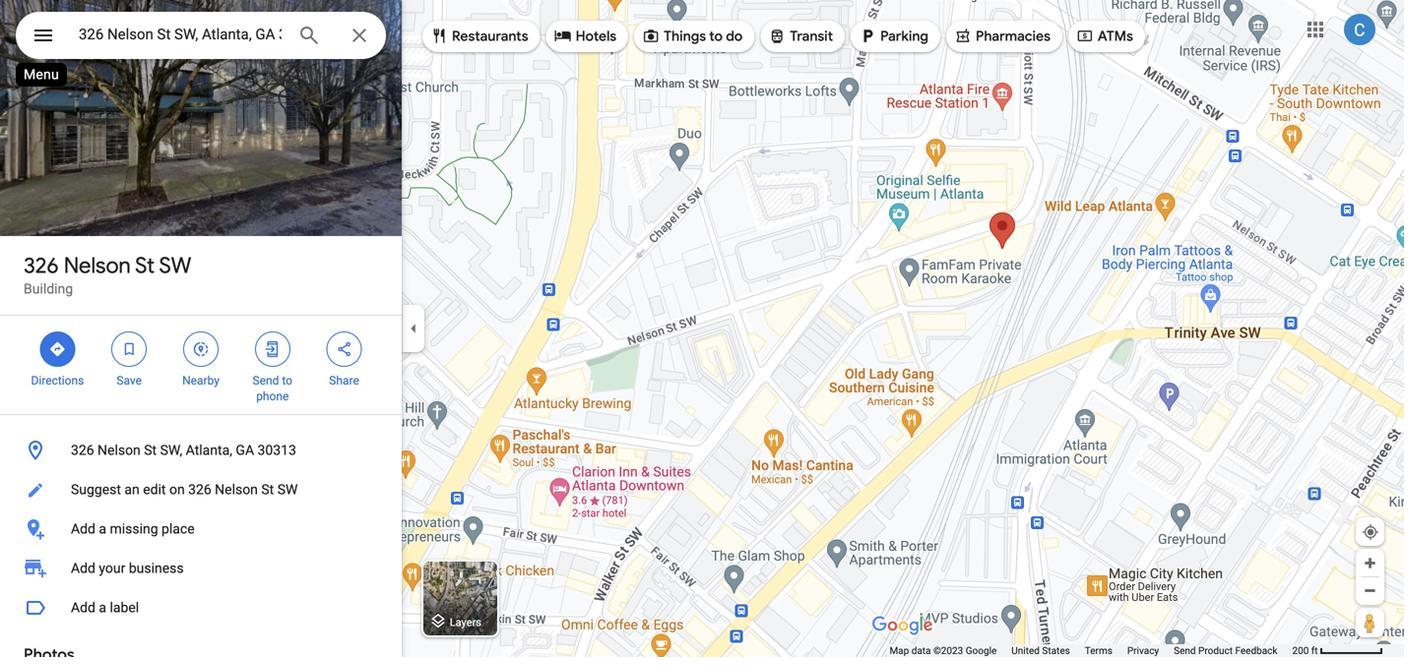 Task type: describe. For each thing, give the bounding box(es) containing it.
data
[[912, 645, 931, 657]]

privacy
[[1127, 645, 1159, 657]]

add your business link
[[0, 549, 402, 589]]

google account: cat marinescu  
(ecaterina.marinescu@adept.ai) image
[[1344, 14, 1376, 45]]


[[335, 339, 353, 360]]

add a label
[[71, 600, 139, 616]]

map data ©2023 google
[[890, 645, 997, 657]]

 parking
[[859, 25, 929, 47]]

nelson inside "button"
[[215, 482, 258, 498]]

 pharmacies
[[954, 25, 1051, 47]]

 hotels
[[554, 25, 617, 47]]

label
[[110, 600, 139, 616]]

send to phone
[[253, 374, 292, 404]]

326 inside "button"
[[188, 482, 211, 498]]

nelson for sw
[[64, 252, 131, 280]]


[[554, 25, 572, 47]]


[[859, 25, 876, 47]]

an
[[124, 482, 140, 498]]

send for send to phone
[[253, 374, 279, 388]]

ft
[[1311, 645, 1318, 657]]

a for label
[[99, 600, 106, 616]]

326 for sw
[[24, 252, 59, 280]]

atms
[[1098, 28, 1133, 45]]

google
[[966, 645, 997, 657]]

google maps element
[[0, 0, 1404, 658]]


[[954, 25, 972, 47]]

terms
[[1085, 645, 1113, 657]]

326 nelson st sw building
[[24, 252, 191, 297]]

business
[[129, 561, 184, 577]]

united states
[[1012, 645, 1070, 657]]

atlanta,
[[186, 443, 232, 459]]

footer inside google maps element
[[890, 645, 1292, 658]]

suggest an edit on 326 nelson st sw button
[[0, 471, 402, 510]]

 restaurants
[[430, 25, 528, 47]]

directions
[[31, 374, 84, 388]]

parking
[[880, 28, 929, 45]]

add for add your business
[[71, 561, 95, 577]]

200 ft button
[[1292, 645, 1383, 657]]

to inside  things to do
[[709, 28, 723, 45]]

suggest an edit on 326 nelson st sw
[[71, 482, 298, 498]]

add for add a label
[[71, 600, 95, 616]]

share
[[329, 374, 359, 388]]

save
[[117, 374, 142, 388]]

product
[[1198, 645, 1233, 657]]


[[1076, 25, 1094, 47]]

phone
[[256, 390, 289, 404]]


[[264, 339, 281, 360]]

326 Nelson St SW, Atlanta, GA 30313 field
[[16, 12, 386, 59]]


[[642, 25, 660, 47]]

on
[[169, 482, 185, 498]]

do
[[726, 28, 743, 45]]



Task type: vqa. For each thing, say whether or not it's contained in the screenshot.
Suggest An Edit On 326 Nelson St Sw button
yes



Task type: locate. For each thing, give the bounding box(es) containing it.
st inside button
[[144, 443, 157, 459]]

st down 30313
[[261, 482, 274, 498]]

actions for 326 nelson st sw region
[[0, 316, 402, 415]]

1 vertical spatial 326
[[71, 443, 94, 459]]

add left your
[[71, 561, 95, 577]]

add inside add your business link
[[71, 561, 95, 577]]

200 ft
[[1292, 645, 1318, 657]]

2 a from the top
[[99, 600, 106, 616]]

add a missing place button
[[0, 510, 402, 549]]

326 right 'on'
[[188, 482, 211, 498]]

st up 
[[135, 252, 155, 280]]

nelson
[[64, 252, 131, 280], [98, 443, 141, 459], [215, 482, 258, 498]]

sw inside "button"
[[277, 482, 298, 498]]

to up phone
[[282, 374, 292, 388]]

326 nelson st sw, atlanta, ga 30313 button
[[0, 431, 402, 471]]

edit
[[143, 482, 166, 498]]

st left sw,
[[144, 443, 157, 459]]

2 vertical spatial 326
[[188, 482, 211, 498]]

1 horizontal spatial send
[[1174, 645, 1196, 657]]

nelson inside button
[[98, 443, 141, 459]]

1 horizontal spatial 326
[[71, 443, 94, 459]]

united
[[1012, 645, 1040, 657]]

1 vertical spatial send
[[1174, 645, 1196, 657]]

1 vertical spatial add
[[71, 561, 95, 577]]

add a label button
[[0, 589, 402, 628]]

add left label
[[71, 600, 95, 616]]

add a missing place
[[71, 521, 195, 538]]

0 horizontal spatial send
[[253, 374, 279, 388]]

1 vertical spatial to
[[282, 374, 292, 388]]

 search field
[[16, 12, 386, 63]]

nelson for sw,
[[98, 443, 141, 459]]

2 vertical spatial add
[[71, 600, 95, 616]]

2 vertical spatial st
[[261, 482, 274, 498]]

st inside "button"
[[261, 482, 274, 498]]

footer
[[890, 645, 1292, 658]]

add your business
[[71, 561, 184, 577]]


[[120, 339, 138, 360]]

send left product
[[1174, 645, 1196, 657]]

to
[[709, 28, 723, 45], [282, 374, 292, 388]]

3 add from the top
[[71, 600, 95, 616]]

326 inside 326 nelson st sw building
[[24, 252, 59, 280]]

send inside send to phone
[[253, 374, 279, 388]]

0 horizontal spatial to
[[282, 374, 292, 388]]

nelson inside 326 nelson st sw building
[[64, 252, 131, 280]]

a left label
[[99, 600, 106, 616]]

send for send product feedback
[[1174, 645, 1196, 657]]

states
[[1042, 645, 1070, 657]]

add inside add a missing place button
[[71, 521, 95, 538]]

hotels
[[576, 28, 617, 45]]

terms button
[[1085, 645, 1113, 658]]

0 vertical spatial to
[[709, 28, 723, 45]]

©2023
[[933, 645, 963, 657]]

restaurants
[[452, 28, 528, 45]]

2 add from the top
[[71, 561, 95, 577]]

0 vertical spatial send
[[253, 374, 279, 388]]


[[430, 25, 448, 47]]

add for add a missing place
[[71, 521, 95, 538]]

ga
[[236, 443, 254, 459]]

0 vertical spatial st
[[135, 252, 155, 280]]

nearby
[[182, 374, 219, 388]]

send product feedback button
[[1174, 645, 1278, 658]]

nelson up an
[[98, 443, 141, 459]]

transit
[[790, 28, 833, 45]]

footer containing map data ©2023 google
[[890, 645, 1292, 658]]

add
[[71, 521, 95, 538], [71, 561, 95, 577], [71, 600, 95, 616]]


[[768, 25, 786, 47]]

0 vertical spatial 326
[[24, 252, 59, 280]]

0 vertical spatial sw
[[159, 252, 191, 280]]

nelson up building
[[64, 252, 131, 280]]

1 horizontal spatial sw
[[277, 482, 298, 498]]

a
[[99, 521, 106, 538], [99, 600, 106, 616]]

1 vertical spatial sw
[[277, 482, 298, 498]]

st for sw
[[135, 252, 155, 280]]

privacy button
[[1127, 645, 1159, 658]]

add down suggest
[[71, 521, 95, 538]]

things
[[664, 28, 706, 45]]

collapse side panel image
[[403, 318, 424, 340]]

200
[[1292, 645, 1309, 657]]

2 vertical spatial nelson
[[215, 482, 258, 498]]

1 vertical spatial nelson
[[98, 443, 141, 459]]

326 nelson st sw, atlanta, ga 30313
[[71, 443, 296, 459]]

2 horizontal spatial 326
[[188, 482, 211, 498]]

suggest
[[71, 482, 121, 498]]


[[32, 21, 55, 50]]

1 vertical spatial st
[[144, 443, 157, 459]]

add inside add a label button
[[71, 600, 95, 616]]

326 up suggest
[[71, 443, 94, 459]]

0 vertical spatial a
[[99, 521, 106, 538]]

326 inside button
[[71, 443, 94, 459]]

place
[[162, 521, 195, 538]]

0 vertical spatial nelson
[[64, 252, 131, 280]]

send inside button
[[1174, 645, 1196, 657]]

a for missing
[[99, 521, 106, 538]]

0 horizontal spatial sw
[[159, 252, 191, 280]]

st for sw,
[[144, 443, 157, 459]]

st inside 326 nelson st sw building
[[135, 252, 155, 280]]

30313
[[258, 443, 296, 459]]

pharmacies
[[976, 28, 1051, 45]]

send product feedback
[[1174, 645, 1278, 657]]

none field inside 326 nelson st sw, atlanta, ga 30313 field
[[79, 23, 282, 46]]

united states button
[[1012, 645, 1070, 658]]


[[49, 339, 66, 360]]

send up phone
[[253, 374, 279, 388]]

 atms
[[1076, 25, 1133, 47]]

show your location image
[[1362, 524, 1380, 542]]

0 vertical spatial add
[[71, 521, 95, 538]]

zoom out image
[[1363, 584, 1378, 599]]

missing
[[110, 521, 158, 538]]

1 vertical spatial a
[[99, 600, 106, 616]]

a left missing
[[99, 521, 106, 538]]

326 nelson st sw main content
[[0, 0, 402, 658]]

send
[[253, 374, 279, 388], [1174, 645, 1196, 657]]

sw inside 326 nelson st sw building
[[159, 252, 191, 280]]

 things to do
[[642, 25, 743, 47]]

326 up building
[[24, 252, 59, 280]]

sw
[[159, 252, 191, 280], [277, 482, 298, 498]]

nelson down ga
[[215, 482, 258, 498]]

1 horizontal spatial to
[[709, 28, 723, 45]]

map
[[890, 645, 909, 657]]

to inside send to phone
[[282, 374, 292, 388]]

st
[[135, 252, 155, 280], [144, 443, 157, 459], [261, 482, 274, 498]]

sw,
[[160, 443, 182, 459]]


[[192, 339, 210, 360]]

building
[[24, 281, 73, 297]]

1 add from the top
[[71, 521, 95, 538]]

to left do at the right top of page
[[709, 28, 723, 45]]

None field
[[79, 23, 282, 46]]

layers
[[450, 617, 481, 629]]

326 for sw,
[[71, 443, 94, 459]]

 transit
[[768, 25, 833, 47]]

0 horizontal spatial 326
[[24, 252, 59, 280]]

zoom in image
[[1363, 556, 1378, 571]]

your
[[99, 561, 125, 577]]

 button
[[16, 12, 71, 63]]

show street view coverage image
[[1356, 609, 1384, 638]]

feedback
[[1235, 645, 1278, 657]]

326
[[24, 252, 59, 280], [71, 443, 94, 459], [188, 482, 211, 498]]

1 a from the top
[[99, 521, 106, 538]]



